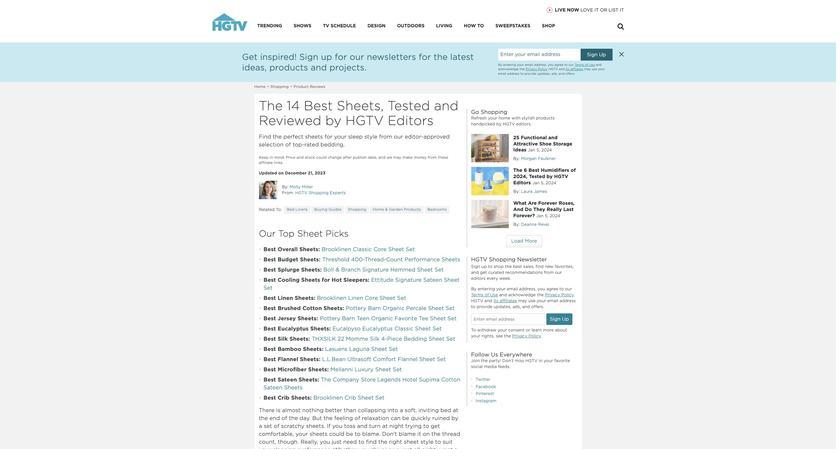 Task type: describe. For each thing, give the bounding box(es) containing it.
bed linens
[[287, 208, 308, 212]]

james
[[534, 189, 548, 194]]

sheets: for overall
[[300, 247, 320, 253]]

keep in mind: price and stock could change after publish date, and we may make money from these affiliate links.
[[259, 155, 449, 165]]

best brushed
[[264, 306, 301, 312]]

entering for hgtv shopping newsletter
[[478, 287, 495, 292]]

relaxation
[[362, 416, 389, 422]]

tested inside the 14 best sheets, tested and reviewed by hgtv editors
[[388, 99, 430, 113]]

400-
[[351, 257, 365, 263]]

and inside get inspired! sign up for our newsletters for the latest ideas, products and projects.
[[311, 63, 327, 73]]

cooling
[[278, 278, 300, 284]]

our inside by entering your email address, you agree to our terms of use and acknowledge the privacy policy
[[565, 287, 572, 292]]

entering for get inspired! sign up for our newsletters for the latest ideas, products and projects.
[[504, 63, 516, 67]]

shopping inside by: molly miller from: hgtv shopping experts
[[309, 190, 329, 195]]

0 horizontal spatial shopping link
[[271, 84, 293, 89]]

best for best jersey sheets: pottery barn teen organic favorite tee sheet set
[[264, 316, 276, 322]]

1 vertical spatial at
[[382, 424, 388, 430]]

1 horizontal spatial be
[[403, 416, 410, 422]]

sheets: down 'best linen sheets: brooklinen linen core sheet set'
[[324, 306, 344, 312]]

favorites,
[[555, 265, 574, 270]]

best inside the 6 best humidifiers of 2024, tested by hgtv editors
[[529, 168, 540, 173]]

acknowledge inside and acknowledge the
[[498, 67, 519, 71]]

buying guides link
[[312, 206, 344, 214]]

1 horizontal spatial its
[[566, 67, 570, 71]]

the inside to withdraw your consent or learn more about your rights, see the
[[505, 334, 511, 339]]

it
[[418, 432, 421, 438]]

you left just
[[320, 440, 330, 446]]

22
[[338, 337, 345, 343]]

1 vertical spatial sheets
[[301, 278, 320, 284]]

picks
[[326, 229, 349, 239]]

inviting
[[419, 408, 439, 414]]

use for hgtv shopping newsletter
[[529, 299, 536, 304]]

feeds.
[[498, 365, 511, 370]]

agree for hgtv shopping newsletter
[[547, 287, 559, 292]]

bed
[[441, 408, 451, 414]]

1 horizontal spatial classic
[[395, 326, 414, 333]]

updates, for hgtv shopping newsletter
[[494, 305, 512, 310]]

jan 5, 2024 for they
[[537, 214, 561, 219]]

address for get inspired! sign up for our newsletters for the latest ideas, products and projects.
[[508, 72, 520, 75]]

policy inside by entering your email address, you agree to our terms of use and acknowledge the privacy policy
[[562, 293, 574, 298]]

the 6 best humidifiers of 2024, tested by hgtv editors
[[514, 168, 576, 186]]

terms for get inspired! sign up for our newsletters for the latest ideas, products and projects.
[[575, 63, 584, 67]]

0 horizontal spatial signature
[[363, 267, 389, 274]]

miss
[[515, 359, 525, 364]]

is
[[276, 408, 281, 414]]

style inside "there is almost nothing better than collapsing into a soft, inviting bed at the end of the day. but the feeling of relaxation can be quickly ruined by a set of scratchy sheets. if you toss and turn at night trying to get comfortable, your sheets could be to blame. don't blame it on the thread count, though. really, you just need to find the right sheet style to suit your sleeping preferences. whether you shiver or sweat all night, w"
[[421, 440, 434, 446]]

best for best overall sheets:
[[264, 247, 276, 253]]

jan 5, 2024 for tested
[[533, 181, 557, 186]]

0 vertical spatial on
[[279, 171, 284, 176]]

into
[[388, 408, 398, 414]]

best for best flannel sheets: l.l.bean ultrasoft comfort flannel sheet set
[[264, 357, 276, 363]]

go to home page image
[[212, 13, 248, 31]]

to up need
[[355, 432, 361, 438]]

the left thread
[[432, 432, 441, 438]]

0 vertical spatial barn
[[368, 306, 381, 312]]

to inside sign up to shop the best sales, find new favorites, and get curated recommendations from our editors every week.
[[488, 265, 493, 270]]

terms for hgtv shopping newsletter
[[471, 293, 484, 298]]

sheet up tee
[[428, 306, 444, 312]]

the inside find the perfect sheets for your sleep style from our editor-approved selection of top-rated bedding.
[[273, 134, 282, 140]]

style inside find the perfect sheets for your sleep style from our editor-approved selection of top-rated bedding.
[[365, 134, 378, 140]]

sheet right the bedding
[[429, 337, 445, 343]]

hgtv inside the follow us everywhere join the party! don't miss hgtv in your favorite social media feeds.
[[526, 359, 538, 364]]

2 vertical spatial privacy policy link
[[513, 334, 541, 339]]

projects.
[[330, 63, 367, 73]]

best for best linen sheets: brooklinen linen core sheet set
[[264, 296, 276, 302]]

nothing
[[303, 408, 324, 414]]

selection
[[259, 142, 284, 148]]

now
[[567, 7, 580, 12]]

hgtv down by entering your email address, you agree to our terms of use
[[549, 67, 558, 71]]

faulkner
[[538, 156, 556, 161]]

brooklinen for crib
[[314, 396, 343, 402]]

0 vertical spatial affiliates
[[571, 67, 584, 71]]

bedrooms link
[[425, 206, 450, 214]]

best for best cooling sheets for hot sleepers:
[[264, 278, 276, 284]]

of inside the 6 best humidifiers of 2024, tested by hgtv editors
[[571, 168, 576, 173]]

best bamboo sheets: lasuens laguna sheet set
[[264, 347, 398, 353]]

to down editors
[[471, 305, 476, 310]]

1 vertical spatial &
[[336, 267, 340, 274]]

0 horizontal spatial be
[[346, 432, 353, 438]]

and inside sign up to shop the best sales, find new favorites, and get curated recommendations from our editors every week.
[[471, 271, 479, 275]]

best overall sheets:
[[264, 247, 320, 253]]

store
[[361, 377, 376, 384]]

right
[[389, 440, 402, 446]]

to down quickly at the bottom of page
[[424, 424, 429, 430]]

cotton sheets:
[[303, 306, 344, 312]]

legends
[[378, 377, 401, 384]]

hgtv inside the 14 best sheets, tested and reviewed by hgtv editors
[[346, 114, 384, 128]]

sheets: for bamboo
[[303, 347, 324, 353]]

piece
[[388, 337, 402, 343]]

2 linen from the left
[[348, 296, 363, 302]]

1 vertical spatial organic
[[371, 316, 393, 322]]

to left the suit
[[436, 440, 441, 446]]

get
[[242, 52, 258, 62]]

sheets for best budget sheets: threshold 400-thread-count performance sheets
[[442, 257, 461, 263]]

14
[[287, 99, 300, 113]]

hgtv inside . hgtv and
[[471, 299, 484, 304]]

shows
[[294, 23, 312, 28]]

0 vertical spatial classic
[[353, 247, 372, 253]]

updates, for get inspired! sign up for our newsletters for the latest ideas, products and projects.
[[538, 72, 551, 75]]

hgtv up editors
[[471, 257, 488, 263]]

sheets: for splurge
[[301, 267, 322, 274]]

from inside keep in mind: price and stock could change after publish date, and we may make money from these affiliate links.
[[428, 155, 437, 160]]

0 vertical spatial pottery
[[346, 306, 367, 312]]

sheet down performance
[[417, 267, 433, 274]]

5, for ideas
[[537, 148, 540, 153]]

sheet up supima
[[420, 357, 435, 363]]

our
[[259, 229, 276, 239]]

supima
[[419, 377, 440, 384]]

the inside by entering your email address, you agree to our terms of use and acknowledge the privacy policy
[[537, 293, 544, 298]]

laura
[[521, 189, 533, 194]]

1 vertical spatial sateen
[[278, 377, 297, 384]]

sheet right top
[[298, 229, 323, 239]]

best for best microfiber sheets:
[[264, 367, 276, 373]]

brooklinen classic core sheet set
[[322, 247, 415, 253]]

sheet
[[404, 440, 419, 446]]

hot
[[332, 278, 342, 284]]

preferences.
[[298, 448, 332, 450]]

find inside "there is almost nothing better than collapsing into a soft, inviting bed at the end of the day. but the feeling of relaxation can be quickly ruined by a set of scratchy sheets. if you toss and turn at night trying to get comfortable, your sheets could be to blame. don't blame it on the thread count, though. really, you just need to find the right sheet style to suit your sleeping preferences. whether you shiver or sweat all night, w"
[[366, 440, 377, 446]]

sateen inside ettitude signature sateen sheet set
[[424, 278, 443, 284]]

money
[[414, 155, 427, 160]]

provide for get inspired! sign up for our newsletters for the latest ideas, products and projects.
[[525, 72, 537, 75]]

tv schedule link
[[323, 13, 356, 43]]

get inside sign up to shop the best sales, find new favorites, and get curated recommendations from our editors every week.
[[480, 271, 487, 275]]

up inside get inspired! sign up for our newsletters for the latest ideas, products and projects.
[[321, 52, 332, 62]]

0 horizontal spatial cotton
[[303, 306, 322, 312]]

in inside the follow us everywhere join the party! don't miss hgtv in your favorite social media feeds.
[[539, 359, 543, 364]]

0 vertical spatial at
[[453, 408, 459, 414]]

for up projects.
[[335, 52, 347, 62]]

by inside the 14 best sheets, tested and reviewed by hgtv editors
[[326, 114, 342, 128]]

stylish
[[522, 116, 535, 121]]

privacy policy link for get inspired! sign up for our newsletters for the latest ideas, products and projects.
[[526, 67, 547, 71]]

the up if
[[324, 416, 333, 422]]

by for hgtv shopping newsletter
[[471, 287, 477, 292]]

0 horizontal spatial pottery
[[320, 316, 341, 322]]

by: inside by: molly miller from: hgtv shopping experts
[[282, 185, 289, 189]]

tv
[[323, 23, 329, 28]]

sign up button for enter email address text field
[[547, 314, 573, 325]]

for down boll
[[322, 278, 330, 284]]

could inside "there is almost nothing better than collapsing into a soft, inviting bed at the end of the day. but the feeling of relaxation can be quickly ruined by a set of scratchy sheets. if you toss and turn at night trying to get comfortable, your sheets could be to blame. don't blame it on the thread count, though. really, you just need to find the right sheet style to suit your sleeping preferences. whether you shiver or sweat all night, w"
[[329, 432, 345, 438]]

1 vertical spatial its
[[494, 299, 499, 304]]

best jersey sheets: pottery barn teen organic favorite tee sheet set
[[264, 316, 457, 322]]

date,
[[368, 155, 377, 160]]

to inside by entering your email address, you agree to our terms of use and acknowledge the privacy policy
[[560, 287, 564, 292]]

boll
[[324, 267, 334, 274]]

may use your email address to provide updates, ads, and offers. for get inspired! sign up for our newsletters for the latest ideas, products and projects.
[[498, 67, 605, 75]]

experts
[[330, 190, 346, 195]]

by inside the 6 best humidifiers of 2024, tested by hgtv editors
[[547, 174, 553, 180]]

5, for tested
[[541, 181, 545, 186]]

sheet up 'pottery barn organic percale sheet set' "link"
[[380, 296, 396, 302]]

home link
[[254, 84, 269, 89]]

withdraw
[[478, 328, 497, 333]]

trending button
[[257, 13, 282, 43]]

sheet up count
[[389, 247, 404, 253]]

our top sheet picks
[[259, 229, 349, 239]]

1 horizontal spatial to
[[478, 23, 484, 28]]

terms of use link for hgtv shopping newsletter
[[471, 293, 498, 298]]

blame.
[[362, 432, 381, 438]]

2 flannel from the left
[[398, 357, 418, 363]]

may for hgtv shopping newsletter
[[519, 299, 527, 304]]

jan for tested
[[533, 181, 540, 186]]

scratchy
[[281, 424, 305, 430]]

your inside the follow us everywhere join the party! don't miss hgtv in your favorite social media feeds.
[[544, 359, 553, 364]]

0 vertical spatial &
[[385, 208, 388, 212]]

sweat
[[396, 448, 413, 450]]

1 vertical spatial shopping link
[[346, 206, 369, 214]]

don't inside "there is almost nothing better than collapsing into a soft, inviting bed at the end of the day. but the feeling of relaxation can be quickly ruined by a set of scratchy sheets. if you toss and turn at night trying to get comfortable, your sheets could be to blame. don't blame it on the thread count, though. really, you just need to find the right sheet style to suit your sleeping preferences. whether you shiver or sweat all night, w"
[[382, 432, 397, 438]]

design
[[368, 23, 386, 28]]

sign up about
[[550, 317, 561, 322]]

. inside . hgtv and
[[574, 293, 575, 298]]

the up shiver
[[379, 440, 388, 446]]

garden
[[389, 208, 403, 212]]

privacy policy .                               hgtv                               and its affiliates
[[526, 67, 584, 71]]

sheet inside ettitude signature sateen sheet set
[[444, 278, 460, 284]]

night,
[[422, 448, 438, 450]]

to down 'enter your email address' text field
[[521, 72, 524, 75]]

shopping right home link
[[271, 84, 289, 89]]

the company store legends hotel supima cotton sateen sheets
[[264, 377, 461, 392]]

or for consent
[[526, 328, 531, 333]]

sheets inside "there is almost nothing better than collapsing into a soft, inviting bed at the end of the day. but the feeling of relaxation can be quickly ruined by a set of scratchy sheets. if you toss and turn at night trying to get comfortable, your sheets could be to blame. don't blame it on the thread count, though. really, you just need to find the right sheet style to suit your sleeping preferences. whether you shiver or sweat all night, w"
[[310, 432, 328, 438]]

learn
[[532, 328, 542, 333]]

editors for 2024,
[[514, 180, 531, 186]]

you right if
[[333, 424, 343, 430]]

deanne revel link
[[521, 222, 550, 227]]

design link
[[368, 13, 386, 43]]

use for get inspired! sign up for our newsletters for the latest ideas, products and projects.
[[590, 63, 595, 67]]

from inside sign up to shop the best sales, find new favorites, and get curated recommendations from our editors every week.
[[544, 271, 554, 275]]

attractive
[[514, 141, 538, 147]]

sign up for 'enter your email address' text field
[[587, 52, 606, 57]]

sheet down l.l.bean ultrasoft comfort flannel sheet set link
[[376, 367, 391, 373]]

sheets: for microfiber
[[308, 367, 329, 373]]

don't inside the follow us everywhere join the party! don't miss hgtv in your favorite social media feeds.
[[503, 359, 514, 364]]

the for 14
[[259, 99, 283, 113]]

more
[[543, 328, 554, 333]]

its affiliates link for get inspired! sign up for our newsletters for the latest ideas, products and projects.
[[566, 67, 584, 71]]

sheets for the company store legends hotel supima cotton sateen sheets
[[284, 385, 303, 392]]

forever?
[[514, 213, 535, 219]]

to up the privacy policy .                               hgtv                               and its affiliates in the top of the page
[[565, 63, 568, 67]]

0 vertical spatial core
[[374, 247, 387, 253]]

up inside sign up to shop the best sales, find new favorites, and get curated recommendations from our editors every week.
[[482, 265, 487, 270]]

keep
[[259, 155, 269, 160]]

rated
[[305, 142, 319, 148]]

policy for privacy policy .
[[529, 334, 541, 339]]

1 vertical spatial affiliates
[[500, 299, 517, 304]]

about
[[555, 328, 568, 333]]

more
[[525, 239, 537, 244]]

hgtv inside the 6 best humidifiers of 2024, tested by hgtv editors
[[555, 174, 569, 180]]

. for privacy policy .
[[541, 334, 542, 339]]

2 eucalyptus from the left
[[363, 326, 393, 333]]

could inside keep in mind: price and stock could change after publish date, and we may make money from these affiliate links.
[[316, 155, 327, 160]]

sign left the close icon
[[587, 52, 598, 57]]

the down there
[[259, 416, 268, 422]]

though.
[[278, 440, 299, 446]]

find inside sign up to shop the best sales, find new favorites, and get curated recommendations from our editors every week.
[[536, 265, 544, 270]]

hgtv inside go shopping refresh your home with stylish products handpicked by hgtv editors.
[[503, 122, 515, 127]]

the for 6
[[514, 168, 523, 173]]

21,
[[308, 171, 314, 176]]

home for home & garden products
[[373, 208, 384, 212]]

load more button
[[507, 235, 542, 248]]

terms of use link for get inspired! sign up for our newsletters for the latest ideas, products and projects.
[[575, 63, 595, 67]]

momme
[[346, 337, 368, 343]]

. hgtv and
[[471, 293, 575, 304]]

curated
[[489, 271, 504, 275]]

facebook link
[[476, 385, 496, 390]]

its affiliates link for hgtv shopping newsletter
[[494, 299, 517, 304]]

jan for ideas
[[528, 148, 536, 153]]

shiver
[[371, 448, 387, 450]]

sheet up 'collapsing'
[[358, 396, 374, 402]]

product reviews
[[294, 84, 326, 89]]

and inside and acknowledge the
[[596, 63, 602, 67]]

best crib sheets: brooklinen crib sheet set
[[264, 396, 385, 402]]

living link
[[436, 13, 453, 43]]

offers. for get inspired! sign up for our newsletters for the latest ideas, products and projects.
[[566, 72, 576, 75]]

ideas,
[[242, 63, 267, 73]]

acknowledge inside by entering your email address, you agree to our terms of use and acknowledge the privacy policy
[[509, 293, 536, 298]]

may for get inspired! sign up for our newsletters for the latest ideas, products and projects.
[[585, 67, 591, 71]]

editors for and
[[388, 114, 434, 128]]

after
[[343, 155, 352, 160]]

0 vertical spatial a
[[400, 408, 403, 414]]

bamboo
[[278, 347, 301, 353]]

love
[[581, 7, 594, 12]]

sheets: for flannel
[[300, 357, 321, 363]]

go shopping refresh your home with stylish products handpicked by hgtv editors.
[[471, 109, 555, 127]]

and inside the 14 best sheets, tested and reviewed by hgtv editors
[[434, 99, 459, 113]]

up for the sign up button associated with enter email address text field
[[562, 317, 569, 322]]

0 vertical spatial organic
[[383, 306, 405, 312]]

december
[[285, 171, 307, 176]]

get inside "there is almost nothing better than collapsing into a soft, inviting bed at the end of the day. but the feeling of relaxation can be quickly ruined by a set of scratchy sheets. if you toss and turn at night trying to get comfortable, your sheets could be to blame. don't blame it on the thread count, though. really, you just need to find the right sheet style to suit your sleeping preferences. whether you shiver or sweat all night, w"
[[431, 424, 440, 430]]



Task type: vqa. For each thing, say whether or not it's contained in the screenshot.
the Adding moisture into your home's air with a humidifier offers loads of benefits. From the best humidifier for large spaces to our favorite model for nurseries, check out our top recommendations for humidifiers we've tested at every price point.
no



Task type: locate. For each thing, give the bounding box(es) containing it.
shopping up shop
[[489, 257, 516, 263]]

terms inside by entering your email address, you agree to our terms of use and acknowledge the privacy policy
[[471, 293, 484, 298]]

best for best bamboo sheets: lasuens laguna sheet set
[[264, 347, 276, 353]]

your inside go shopping refresh your home with stylish products handpicked by hgtv editors.
[[488, 116, 498, 121]]

be down soft,
[[403, 416, 410, 422]]

to left "withdraw"
[[471, 328, 476, 333]]

provide down by entering your email address, you agree to our terms of use
[[525, 72, 537, 75]]

provide up "withdraw"
[[477, 305, 493, 310]]

2 vertical spatial policy
[[529, 334, 541, 339]]

every
[[487, 276, 498, 281]]

2024 for attractive
[[542, 148, 552, 153]]

or inside "there is almost nothing better than collapsing into a soft, inviting bed at the end of the day. but the feeling of relaxation can be quickly ruined by a set of scratchy sheets. if you toss and turn at night trying to get comfortable, your sheets could be to blame. don't blame it on the thread count, though. really, you just need to find the right sheet style to suit your sleeping preferences. whether you shiver or sweat all night, w"
[[389, 448, 395, 450]]

affiliates down by entering your email address, you agree to our terms of use and acknowledge the privacy policy
[[500, 299, 517, 304]]

1 eucalyptus from the left
[[278, 326, 309, 333]]

1 horizontal spatial crib
[[345, 396, 356, 402]]

follow
[[471, 352, 490, 359]]

0 vertical spatial sateen
[[424, 278, 443, 284]]

or for it
[[601, 7, 608, 12]]

watch live now image
[[547, 7, 553, 13]]

products down inspired! at top
[[270, 63, 308, 73]]

privacy down by entering your email address, you agree to our terms of use
[[526, 67, 537, 71]]

ads, for hgtv shopping newsletter
[[513, 305, 521, 310]]

1 vertical spatial provide
[[477, 305, 493, 310]]

sign up button up about
[[547, 314, 573, 325]]

best for best sateen sheets:
[[264, 377, 276, 384]]

sign up editors
[[471, 265, 481, 270]]

hgtv inside by: molly miller from: hgtv shopping experts
[[295, 190, 308, 195]]

2 horizontal spatial or
[[601, 7, 608, 12]]

of inside find the perfect sheets for your sleep style from our editor-approved selection of top-rated bedding.
[[285, 142, 291, 148]]

approved
[[424, 134, 450, 140]]

address, inside by entering your email address, you agree to our terms of use and acknowledge the privacy policy
[[520, 287, 537, 292]]

may use your email address to provide updates, ads, and offers. for hgtv shopping newsletter
[[471, 299, 576, 310]]

brushed
[[278, 306, 301, 312]]

best for best crib sheets: brooklinen crib sheet set
[[264, 396, 276, 402]]

1 horizontal spatial provide
[[525, 72, 537, 75]]

sheets
[[442, 257, 461, 263], [301, 278, 320, 284], [284, 385, 303, 392]]

1 vertical spatial editors
[[514, 180, 531, 186]]

sheets: up the best cooling sheets for hot sleepers:
[[301, 267, 322, 274]]

1 horizontal spatial style
[[421, 440, 434, 446]]

molly
[[290, 185, 301, 189]]

0 vertical spatial offers.
[[566, 72, 576, 75]]

5, up revel
[[545, 214, 549, 219]]

reviewed
[[259, 114, 322, 128]]

your inside find the perfect sheets for your sleep style from our editor-approved selection of top-rated bedding.
[[334, 134, 347, 140]]

0 horizontal spatial provide
[[477, 305, 493, 310]]

jan 5, 2024 for ideas
[[528, 148, 552, 153]]

close image
[[620, 52, 624, 57]]

0 horizontal spatial its
[[494, 299, 499, 304]]

entering inside by entering your email address, you agree to our terms of use and acknowledge the privacy policy
[[478, 287, 495, 292]]

Enter email address text field
[[471, 314, 546, 325]]

you up . hgtv and
[[538, 287, 546, 292]]

0 vertical spatial find
[[536, 265, 544, 270]]

entering down 'enter your email address' text field
[[504, 63, 516, 67]]

recommendations
[[506, 271, 543, 275]]

use for hgtv shopping newsletter
[[491, 293, 498, 298]]

1 horizontal spatial use
[[592, 67, 598, 71]]

1 vertical spatial the
[[514, 168, 523, 173]]

the up scratchy
[[289, 416, 298, 422]]

to right need
[[359, 440, 365, 446]]

0 horizontal spatial on
[[279, 171, 284, 176]]

from left these
[[428, 155, 437, 160]]

0 horizontal spatial up
[[321, 52, 332, 62]]

best for best silk sheets: thxsilk 22 momme silk 4-piece bedding sheet set
[[264, 337, 276, 343]]

can
[[391, 416, 401, 422]]

the inside and acknowledge the
[[520, 67, 525, 71]]

ads, down the privacy policy .                               hgtv                               and its affiliates in the top of the page
[[552, 72, 558, 75]]

jan for they
[[537, 214, 544, 219]]

2 vertical spatial or
[[389, 448, 395, 450]]

tested up "laura james" link
[[529, 174, 546, 180]]

eucalyptus up thxsilk 22 momme silk 4-piece bedding sheet set link
[[363, 326, 393, 333]]

agree
[[555, 63, 564, 67], [547, 287, 559, 292]]

use
[[590, 63, 595, 67], [491, 293, 498, 298]]

our inside get inspired! sign up for our newsletters for the latest ideas, products and projects.
[[350, 52, 364, 62]]

sign up left the close icon
[[587, 52, 606, 57]]

to inside to withdraw your consent or learn more about your rights, see the
[[471, 328, 476, 333]]

jan up "laura james" link
[[533, 181, 540, 186]]

editors inside the 14 best sheets, tested and reviewed by hgtv editors
[[388, 114, 434, 128]]

offers. down . hgtv and
[[532, 305, 545, 310]]

pinterest
[[476, 392, 494, 397]]

hgtv down editors
[[471, 299, 484, 304]]

2 horizontal spatial may
[[585, 67, 591, 71]]

1 vertical spatial sign up
[[550, 317, 569, 322]]

1 horizontal spatial pottery
[[346, 306, 367, 312]]

and inside 25 functional and attractive shoe storage ideas
[[549, 135, 558, 140]]

0 vertical spatial brooklinen
[[322, 247, 351, 253]]

up up editors
[[482, 265, 487, 270]]

cotton right supima
[[442, 377, 461, 384]]

1 silk from the left
[[278, 337, 288, 343]]

0 vertical spatial terms of use link
[[575, 63, 595, 67]]

address, for hgtv shopping newsletter
[[520, 287, 537, 292]]

there
[[259, 408, 275, 414]]

0 horizontal spatial style
[[365, 134, 378, 140]]

by inside by entering your email address, you agree to our terms of use and acknowledge the privacy policy
[[471, 287, 477, 292]]

by: left laura
[[514, 189, 520, 194]]

sheets: for silk
[[290, 337, 310, 343]]

signature
[[363, 267, 389, 274], [395, 278, 422, 284]]

sheets: for budget
[[300, 257, 321, 263]]

linen down the ettitude signature sateen sheet set link
[[348, 296, 363, 302]]

home inside home & garden products link
[[373, 208, 384, 212]]

you
[[548, 63, 554, 67], [538, 287, 546, 292], [333, 424, 343, 430], [320, 440, 330, 446], [359, 448, 369, 450]]

2 vertical spatial sateen
[[264, 385, 283, 392]]

you up the privacy policy .                               hgtv                               and its affiliates in the top of the page
[[548, 63, 554, 67]]

best for best budget sheets: threshold 400-thread-count performance sheets
[[264, 257, 276, 263]]

2 silk from the left
[[370, 337, 380, 343]]

hgtv down the humidifiers
[[555, 174, 569, 180]]

0 vertical spatial provide
[[525, 72, 537, 75]]

sign inside get inspired! sign up for our newsletters for the latest ideas, products and projects.
[[300, 52, 319, 62]]

privacy policy link down by entering your email address, you agree to our terms of use
[[526, 67, 547, 71]]

be
[[403, 416, 410, 422], [346, 432, 353, 438]]

use inside by entering your email address, you agree to our terms of use and acknowledge the privacy policy
[[491, 293, 498, 298]]

the inside get inspired! sign up for our newsletters for the latest ideas, products and projects.
[[434, 52, 448, 62]]

0 vertical spatial .
[[547, 67, 548, 71]]

privacy policy link down favorites,
[[545, 293, 574, 298]]

1 horizontal spatial it
[[620, 7, 624, 12]]

what are forever roses, and do they really last forever?
[[514, 201, 575, 219]]

1 vertical spatial on
[[423, 432, 430, 438]]

by: for what are forever roses, and do they really last forever?
[[514, 222, 520, 227]]

1 horizontal spatial shopping link
[[346, 206, 369, 214]]

and inside by entering your email address, you agree to our terms of use and acknowledge the privacy policy
[[500, 293, 507, 298]]

could right stock
[[316, 155, 327, 160]]

sateen down microfiber
[[278, 377, 297, 384]]

by: for 25 functional and attractive shoe storage ideas
[[514, 156, 520, 161]]

sign inside sign up to shop the best sales, find new favorites, and get curated recommendations from our editors every week.
[[471, 265, 481, 270]]

1 linen from the left
[[278, 296, 293, 302]]

sheets: down the best overall sheets:
[[300, 257, 321, 263]]

hgtv
[[549, 67, 558, 71], [346, 114, 384, 128], [503, 122, 515, 127], [555, 174, 569, 180], [295, 190, 308, 195], [471, 257, 488, 263], [471, 299, 484, 304], [526, 359, 538, 364]]

0 vertical spatial sheets
[[305, 134, 323, 140]]

cotton
[[303, 306, 322, 312], [442, 377, 461, 384]]

sheets right the cooling
[[301, 278, 320, 284]]

jersey
[[278, 316, 296, 322]]

1 horizontal spatial tested
[[529, 174, 546, 180]]

1 it from the left
[[595, 7, 599, 12]]

get up editors
[[480, 271, 487, 275]]

everywhere
[[500, 352, 533, 359]]

set inside ettitude signature sateen sheet set
[[264, 285, 273, 292]]

0 vertical spatial be
[[403, 416, 410, 422]]

0 vertical spatial agree
[[555, 63, 564, 67]]

may inside keep in mind: price and stock could change after publish date, and we may make money from these affiliate links.
[[394, 155, 402, 160]]

hotel
[[403, 377, 418, 384]]

products inside go shopping refresh your home with stylish products handpicked by hgtv editors.
[[536, 116, 555, 121]]

the down hgtv shopping newsletter
[[505, 265, 512, 270]]

0 vertical spatial in
[[270, 155, 273, 160]]

sheets inside the company store legends hotel supima cotton sateen sheets
[[284, 385, 303, 392]]

brooklinen for linen
[[317, 296, 347, 302]]

sheets: down thxsilk
[[303, 347, 324, 353]]

editors inside the 6 best humidifiers of 2024, tested by hgtv editors
[[514, 180, 531, 186]]

1 vertical spatial be
[[346, 432, 353, 438]]

privacy down 'new'
[[545, 293, 561, 298]]

sheets up rated
[[305, 134, 323, 140]]

in right miss
[[539, 359, 543, 364]]

best for best brushed
[[264, 306, 276, 312]]

0 horizontal spatial may
[[394, 155, 402, 160]]

you left shiver
[[359, 448, 369, 450]]

policy down the learn
[[529, 334, 541, 339]]

ideas
[[514, 148, 527, 153]]

sheets: for jersey
[[298, 316, 318, 322]]

editors down 2024,
[[514, 180, 531, 186]]

2 it from the left
[[620, 7, 624, 12]]

1 vertical spatial don't
[[382, 432, 397, 438]]

collapsing
[[358, 408, 386, 414]]

offers. down the privacy policy .                               hgtv                               and its affiliates in the top of the page
[[566, 72, 576, 75]]

agree for get inspired! sign up for our newsletters for the latest ideas, products and projects.
[[555, 63, 564, 67]]

. down by entering your email address, you agree to our terms of use
[[547, 67, 548, 71]]

our inside sign up to shop the best sales, find new favorites, and get curated recommendations from our editors every week.
[[555, 271, 562, 275]]

the inside the follow us everywhere join the party! don't miss hgtv in your favorite social media feeds.
[[481, 359, 488, 364]]

0 horizontal spatial flannel
[[278, 357, 298, 363]]

best
[[513, 265, 522, 270]]

sweepstakes link
[[496, 13, 531, 43]]

your inside by entering your email address, you agree to our terms of use and acknowledge the privacy policy
[[497, 287, 506, 292]]

1 vertical spatial from
[[428, 155, 437, 160]]

0 vertical spatial acknowledge
[[498, 67, 519, 71]]

the inside the 14 best sheets, tested and reviewed by hgtv editors
[[259, 99, 283, 113]]

for down outdoors link
[[419, 52, 431, 62]]

0 horizontal spatial it
[[595, 7, 599, 12]]

hgtv down molly miller "link"
[[295, 190, 308, 195]]

privacy for privacy policy .                               hgtv                               and its affiliates
[[526, 67, 537, 71]]

set
[[406, 247, 415, 253], [435, 267, 444, 274], [264, 285, 273, 292], [397, 296, 407, 302], [446, 306, 455, 312], [448, 316, 457, 322], [433, 326, 442, 333], [447, 337, 456, 343], [389, 347, 398, 353], [437, 357, 446, 363], [393, 367, 402, 373], [376, 396, 385, 402]]

tested inside the 6 best humidifiers of 2024, tested by hgtv editors
[[529, 174, 546, 180]]

mellanni
[[331, 367, 353, 373]]

our inside find the perfect sheets for your sleep style from our editor-approved selection of top-rated bedding.
[[394, 134, 403, 140]]

the up best crib sheets: brooklinen crib sheet set on the left of page
[[321, 377, 331, 384]]

shop
[[494, 265, 504, 270]]

0 horizontal spatial to
[[471, 328, 476, 333]]

0 horizontal spatial crib
[[278, 396, 290, 402]]

1 vertical spatial tested
[[529, 174, 546, 180]]

sheets inside find the perfect sheets for your sleep style from our editor-approved selection of top-rated bedding.
[[305, 134, 323, 140]]

home for home
[[254, 84, 266, 89]]

Enter your email address text field
[[498, 49, 581, 61]]

& right boll
[[336, 267, 340, 274]]

0 horizontal spatial linen
[[278, 296, 293, 302]]

thxsilk 22 momme silk 4-piece bedding sheet set link
[[312, 337, 456, 343]]

2 crib from the left
[[345, 396, 356, 402]]

the inside the 6 best humidifiers of 2024, tested by hgtv editors
[[514, 168, 523, 173]]

from up we
[[379, 134, 392, 140]]

2024 for roses,
[[550, 214, 561, 219]]

pottery barn organic percale sheet set
[[346, 306, 455, 312]]

1 vertical spatial barn
[[342, 316, 355, 322]]

sign up button
[[581, 49, 613, 61], [547, 314, 573, 325]]

up for the sign up button associated with 'enter your email address' text field
[[600, 52, 606, 57]]

the for company
[[321, 377, 331, 384]]

sheets: for linen
[[295, 296, 316, 302]]

sign down the shows popup button
[[300, 52, 319, 62]]

it right love
[[595, 7, 599, 12]]

all
[[414, 448, 420, 450]]

1 crib from the left
[[278, 396, 290, 402]]

1 horizontal spatial may
[[519, 299, 527, 304]]

1 horizontal spatial don't
[[503, 359, 514, 364]]

brooklinen up threshold
[[322, 247, 351, 253]]

on inside "there is almost nothing better than collapsing into a soft, inviting bed at the end of the day. but the feeling of relaxation can be quickly ruined by a set of scratchy sheets. if you toss and turn at night trying to get comfortable, your sheets could be to blame. don't blame it on the thread count, though. really, you just need to find the right sheet style to suit your sleeping preferences. whether you shiver or sweat all night, w"
[[423, 432, 430, 438]]

and inside . hgtv and
[[485, 299, 493, 304]]

products inside get inspired! sign up for our newsletters for the latest ideas, products and projects.
[[270, 63, 308, 73]]

may use your email address to provide updates, ads, and offers. down by entering your email address, you agree to our terms of use
[[498, 67, 605, 75]]

new
[[545, 265, 554, 270]]

address, for get inspired! sign up for our newsletters for the latest ideas, products and projects.
[[535, 63, 547, 67]]

0 vertical spatial sign up button
[[581, 49, 613, 61]]

1 horizontal spatial .
[[547, 67, 548, 71]]

budget
[[278, 257, 298, 263]]

hgtv shopping newsletter
[[471, 257, 547, 263]]

1 vertical spatial 2024
[[546, 181, 557, 186]]

latest
[[451, 52, 474, 62]]

you inside by entering your email address, you agree to our terms of use and acknowledge the privacy policy
[[538, 287, 546, 292]]

if
[[327, 424, 331, 430]]

sateen inside the company store legends hotel supima cotton sateen sheets
[[264, 385, 283, 392]]

1 horizontal spatial entering
[[504, 63, 516, 67]]

1 vertical spatial acknowledge
[[509, 293, 536, 298]]

company
[[333, 377, 359, 384]]

best cooling sheets for hot sleepers:
[[264, 278, 370, 284]]

on down links. at the top left of the page
[[279, 171, 284, 176]]

sateen down performance
[[424, 278, 443, 284]]

trying
[[406, 424, 422, 430]]

jan down they
[[537, 214, 544, 219]]

open site search input image
[[618, 23, 624, 30]]

2024
[[542, 148, 552, 153], [546, 181, 557, 186], [550, 214, 561, 219]]

sheet down tee
[[415, 326, 431, 333]]

social
[[471, 365, 483, 370]]

1 vertical spatial style
[[421, 440, 434, 446]]

by inside "there is almost nothing better than collapsing into a soft, inviting bed at the end of the day. but the feeling of relaxation can be quickly ruined by a set of scratchy sheets. if you toss and turn at night trying to get comfortable, your sheets could be to blame. don't blame it on the thread count, though. really, you just need to find the right sheet style to suit your sleeping preferences. whether you shiver or sweat all night, w"
[[452, 416, 459, 422]]

find down blame.
[[366, 440, 377, 446]]

and inside "there is almost nothing better than collapsing into a soft, inviting bed at the end of the day. but the feeling of relaxation can be quickly ruined by a set of scratchy sheets. if you toss and turn at night trying to get comfortable, your sheets could be to blame. don't blame it on the thread count, though. really, you just need to find the right sheet style to suit your sleeping preferences. whether you shiver or sweat all night, w"
[[357, 424, 368, 430]]

sign up for enter email address text field
[[550, 317, 569, 322]]

agree inside by entering your email address, you agree to our terms of use and acknowledge the privacy policy
[[547, 287, 559, 292]]

brooklinen linen core sheet set link
[[317, 296, 407, 302]]

follow us everywhere join the party! don't miss hgtv in your favorite social media feeds.
[[471, 352, 570, 370]]

or left the list
[[601, 7, 608, 12]]

1 vertical spatial sheets
[[310, 432, 328, 438]]

consent
[[509, 328, 525, 333]]

really,
[[301, 440, 318, 446]]

buying
[[314, 208, 328, 212]]

brooklinen classic core sheet set link
[[322, 247, 415, 253]]

updates, down its affiliates
[[494, 305, 512, 310]]

flannel up hotel in the left bottom of the page
[[398, 357, 418, 363]]

shopping right 'guides'
[[348, 208, 367, 212]]

shopping
[[271, 84, 289, 89], [481, 109, 508, 115], [309, 190, 329, 195], [348, 208, 367, 212], [489, 257, 516, 263]]

sheets down best sateen sheets:
[[284, 385, 303, 392]]

best budget sheets: threshold 400-thread-count performance sheets
[[264, 257, 461, 263]]

0 vertical spatial jan 5, 2024
[[528, 148, 552, 153]]

1 vertical spatial core
[[365, 296, 378, 302]]

address up about
[[560, 299, 576, 304]]

for inside find the perfect sheets for your sleep style from our editor-approved selection of top-rated bedding.
[[325, 134, 333, 140]]

price
[[286, 155, 296, 160]]

sign up up about
[[550, 317, 569, 322]]

sheets: for eucalyptus
[[310, 326, 331, 333]]

best for best splurge sheets: boll & branch signature hemmed sheet set
[[264, 267, 276, 274]]

2024 for humidifiers
[[546, 181, 557, 186]]

inspired!
[[260, 52, 297, 62]]

tested up editor-
[[388, 99, 430, 113]]

. down the learn
[[541, 334, 542, 339]]

almost
[[282, 408, 301, 414]]

shopping inside shopping link
[[348, 208, 367, 212]]

1 horizontal spatial the
[[321, 377, 331, 384]]

or inside to withdraw your consent or learn more about your rights, see the
[[526, 328, 531, 333]]

a left "set"
[[259, 424, 262, 430]]

cotton inside the company store legends hotel supima cotton sateen sheets
[[442, 377, 461, 384]]

provide for hgtv shopping newsletter
[[477, 305, 493, 310]]

0 horizontal spatial barn
[[342, 316, 355, 322]]

outdoors
[[397, 23, 425, 28]]

end
[[270, 416, 280, 422]]

0 vertical spatial address
[[508, 72, 520, 75]]

1 horizontal spatial up
[[600, 52, 606, 57]]

0 vertical spatial tested
[[388, 99, 430, 113]]

2024 down the humidifiers
[[546, 181, 557, 186]]

the inside sign up to shop the best sales, find new favorites, and get curated recommendations from our editors every week.
[[505, 265, 512, 270]]

the right see
[[505, 334, 511, 339]]

products
[[270, 63, 308, 73], [536, 116, 555, 121]]

1 vertical spatial signature
[[395, 278, 422, 284]]

eucalyptus
[[278, 326, 309, 333], [363, 326, 393, 333]]

linens
[[296, 208, 308, 212]]

classic up best budget sheets: threshold 400-thread-count performance sheets
[[353, 247, 372, 253]]

by for get inspired! sign up for our newsletters for the latest ideas, products and projects.
[[498, 63, 503, 67]]

sign up button left the close icon
[[581, 49, 613, 61]]

1 horizontal spatial silk
[[370, 337, 380, 343]]

1 vertical spatial use
[[529, 299, 536, 304]]

0 vertical spatial terms
[[575, 63, 584, 67]]

terms down editors
[[471, 293, 484, 298]]

or up "privacy policy ." on the bottom right
[[526, 328, 531, 333]]

2 vertical spatial privacy
[[513, 334, 528, 339]]

sheets:
[[300, 247, 320, 253], [300, 257, 321, 263], [301, 267, 322, 274], [295, 296, 316, 302], [324, 306, 344, 312], [298, 316, 318, 322], [310, 326, 331, 333], [290, 337, 310, 343], [303, 347, 324, 353], [300, 357, 321, 363], [308, 367, 329, 373], [299, 377, 319, 384], [291, 396, 312, 402]]

may use your email address to provide updates, ads, and offers. down by entering your email address, you agree to our terms of use and acknowledge the privacy policy
[[471, 299, 576, 310]]

schedule
[[331, 23, 356, 28]]

0 horizontal spatial by
[[471, 287, 477, 292]]

sateen
[[424, 278, 443, 284], [278, 377, 297, 384], [264, 385, 283, 392]]

0 vertical spatial its
[[566, 67, 570, 71]]

0 horizontal spatial don't
[[382, 432, 397, 438]]

privacy inside by entering your email address, you agree to our terms of use and acknowledge the privacy policy
[[545, 293, 561, 298]]

1 horizontal spatial signature
[[395, 278, 422, 284]]

1 vertical spatial updates,
[[494, 305, 512, 310]]

0 horizontal spatial the
[[259, 99, 283, 113]]

0 horizontal spatial terms of use link
[[471, 293, 498, 298]]

offers. for hgtv shopping newsletter
[[532, 305, 545, 310]]

0 vertical spatial could
[[316, 155, 327, 160]]

media
[[484, 365, 497, 370]]

0 horizontal spatial get
[[431, 424, 440, 430]]

by: for the 6 best humidifiers of 2024, tested by hgtv editors
[[514, 189, 520, 194]]

use for get inspired! sign up for our newsletters for the latest ideas, products and projects.
[[592, 67, 598, 71]]

0 horizontal spatial or
[[389, 448, 395, 450]]

. for privacy policy .                               hgtv                               and its affiliates
[[547, 67, 548, 71]]

its affiliates link up enter email address text field
[[494, 299, 517, 304]]

by: down forever?
[[514, 222, 520, 227]]

publish
[[353, 155, 367, 160]]

sheets: down best microfiber sheets:
[[299, 377, 319, 384]]

crib
[[278, 396, 290, 402], [345, 396, 356, 402]]

0 vertical spatial privacy
[[526, 67, 537, 71]]

linen
[[278, 296, 293, 302], [348, 296, 363, 302]]

in inside keep in mind: price and stock could change after publish date, and we may make money from these affiliate links.
[[270, 155, 273, 160]]

favorite
[[395, 316, 417, 322]]

by
[[498, 63, 503, 67], [471, 287, 477, 292]]

1 horizontal spatial &
[[385, 208, 388, 212]]

by:
[[514, 156, 520, 161], [282, 185, 289, 189], [514, 189, 520, 194], [514, 222, 520, 227]]

email inside by entering your email address, you agree to our terms of use and acknowledge the privacy policy
[[507, 287, 518, 292]]

1 flannel from the left
[[278, 357, 298, 363]]

policy for privacy policy .                               hgtv                               and its affiliates
[[538, 67, 547, 71]]

of inside by entering your email address, you agree to our terms of use and acknowledge the privacy policy
[[485, 293, 489, 298]]

terms of use link
[[575, 63, 595, 67], [471, 293, 498, 298]]

bed
[[287, 208, 295, 212]]

2 horizontal spatial .
[[574, 293, 575, 298]]

25 functional and attractive shoe storage ideas
[[514, 135, 573, 153]]

1 horizontal spatial sign up button
[[581, 49, 613, 61]]

privacy policy link down consent
[[513, 334, 541, 339]]

sheets: up bamboo
[[290, 337, 310, 343]]

2 vertical spatial from
[[544, 271, 554, 275]]

0 horizontal spatial use
[[529, 299, 536, 304]]

1 horizontal spatial sign up
[[587, 52, 606, 57]]

favorite
[[555, 359, 570, 364]]

2 vertical spatial brooklinen
[[314, 396, 343, 402]]

5, for they
[[545, 214, 549, 219]]

6
[[524, 168, 527, 173]]

0 vertical spatial the
[[259, 99, 283, 113]]

sign up button for 'enter your email address' text field
[[581, 49, 613, 61]]

2 vertical spatial the
[[321, 377, 331, 384]]

ads, for get inspired! sign up for our newsletters for the latest ideas, products and projects.
[[552, 72, 558, 75]]

from inside find the perfect sheets for your sleep style from our editor-approved selection of top-rated bedding.
[[379, 134, 392, 140]]

sheets: for crib
[[291, 396, 312, 402]]

1 horizontal spatial or
[[526, 328, 531, 333]]

0 horizontal spatial a
[[259, 424, 262, 430]]

to right how
[[478, 23, 484, 28]]

ettitude signature sateen sheet set
[[264, 278, 460, 292]]

sheets: for sateen
[[299, 377, 319, 384]]

the inside the company store legends hotel supima cotton sateen sheets
[[321, 377, 331, 384]]

of
[[585, 63, 589, 67], [285, 142, 291, 148], [571, 168, 576, 173], [485, 293, 489, 298], [282, 416, 287, 422], [355, 416, 361, 422], [274, 424, 280, 430]]

best inside the 14 best sheets, tested and reviewed by hgtv editors
[[304, 99, 333, 113]]

a right into
[[400, 408, 403, 414]]

privacy for privacy policy .
[[513, 334, 528, 339]]

sheet down thxsilk 22 momme silk 4-piece bedding sheet set link
[[372, 347, 387, 353]]

by: laura james
[[514, 189, 548, 194]]

privacy policy link for hgtv shopping newsletter
[[545, 293, 574, 298]]

tested
[[388, 99, 430, 113], [529, 174, 546, 180]]

0 vertical spatial 2024
[[542, 148, 552, 153]]

these
[[438, 155, 449, 160]]

its down by entering your email address, you agree to our terms of use
[[566, 67, 570, 71]]

shopping inside go shopping refresh your home with stylish products handpicked by hgtv editors.
[[481, 109, 508, 115]]

affiliate
[[259, 161, 273, 165]]

core down ettitude signature sateen sheet set
[[365, 296, 378, 302]]

rights,
[[482, 334, 495, 339]]

1 horizontal spatial find
[[536, 265, 544, 270]]

1 horizontal spatial its affiliates link
[[566, 67, 584, 71]]

shopping link right 'guides'
[[346, 206, 369, 214]]

address for hgtv shopping newsletter
[[560, 299, 576, 304]]

1 vertical spatial its affiliates link
[[494, 299, 517, 304]]

signature inside ettitude signature sateen sheet set
[[395, 278, 422, 284]]

change
[[328, 155, 342, 160]]

the down 'enter your email address' text field
[[520, 67, 525, 71]]

sheets: up thxsilk
[[310, 326, 331, 333]]

molly miller link
[[290, 185, 313, 189]]

best for best eucalyptus sheets: eucalpyso eucalyptus classic sheet set
[[264, 326, 276, 333]]

reviews
[[310, 84, 326, 89]]

sheet right tee
[[430, 316, 446, 322]]

refresh
[[471, 116, 487, 121]]

0 horizontal spatial entering
[[478, 287, 495, 292]]

1 horizontal spatial could
[[329, 432, 345, 438]]

address, down 'enter your email address' text field
[[535, 63, 547, 67]]

by inside go shopping refresh your home with stylish products handpicked by hgtv editors.
[[497, 122, 502, 127]]

1 horizontal spatial in
[[539, 359, 543, 364]]

1 vertical spatial cotton
[[442, 377, 461, 384]]



